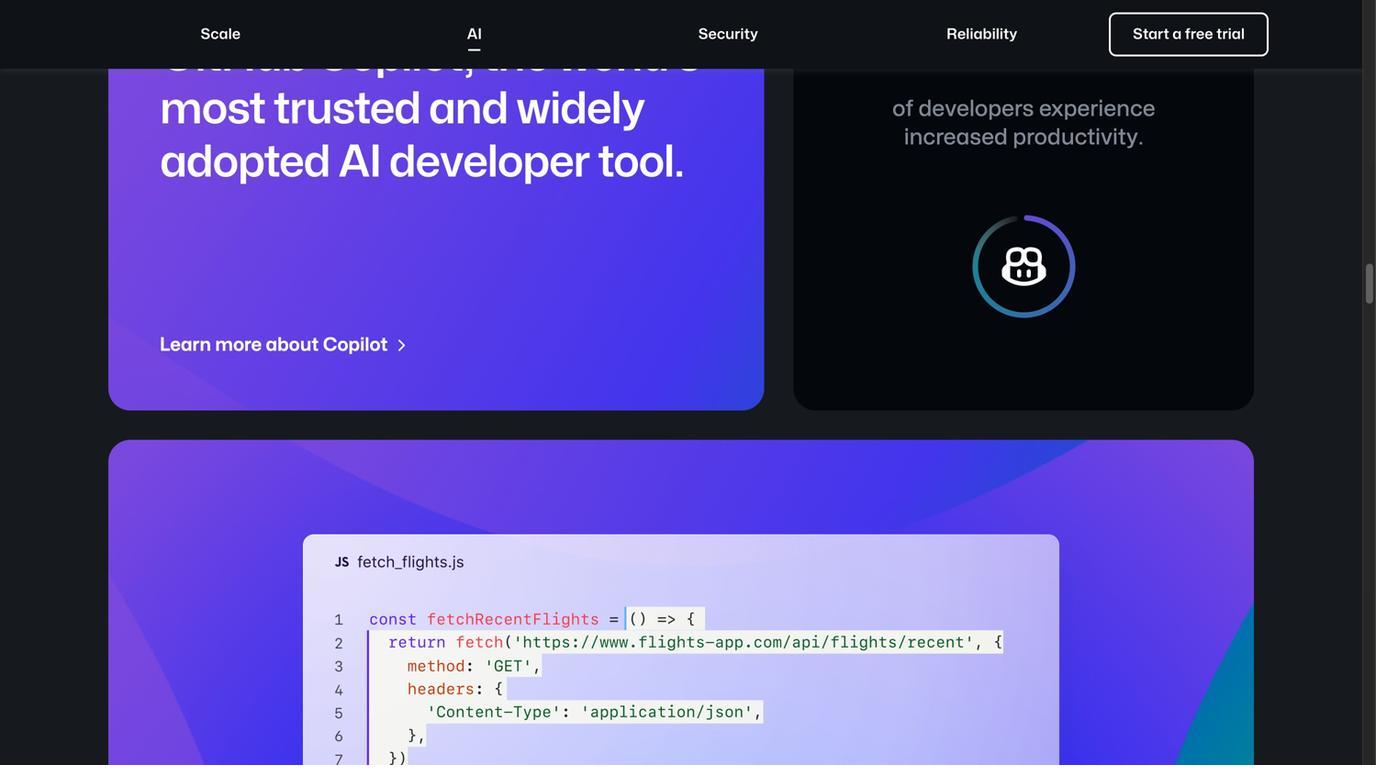 Task type: locate. For each thing, give the bounding box(es) containing it.
scale link
[[95, 12, 347, 56]]

1 vertical spatial ai
[[338, 141, 381, 184]]

1 horizontal spatial ai
[[467, 27, 482, 41]]

developers
[[919, 99, 1034, 120]]

more
[[215, 337, 262, 354]]

about
[[266, 337, 319, 354]]

copilot,
[[316, 35, 474, 78]]

security
[[698, 27, 759, 41]]

ai down trusted
[[338, 141, 381, 184]]

ai
[[467, 27, 482, 41], [338, 141, 381, 184]]

code editor showing code suggestions image
[[241, 503, 1122, 766]]

ai inside push what's possible with github copilot, the world's most trusted and widely adopted ai developer tool.
[[338, 141, 381, 184]]

copilot
[[323, 337, 388, 354]]

learn more about copilot link
[[160, 332, 410, 360]]

world's
[[557, 35, 700, 78]]

push
[[160, 0, 264, 25]]

start a free trial link
[[1109, 12, 1269, 56]]

0 horizontal spatial ai
[[338, 141, 381, 184]]

trusted
[[273, 88, 420, 131]]

with
[[591, 0, 678, 25]]

learn more about copilot
[[160, 337, 388, 354]]

tool.
[[598, 141, 684, 184]]

adopted
[[160, 141, 330, 184]]

0 vertical spatial ai
[[467, 27, 482, 41]]

possible
[[415, 0, 583, 25]]

push what's possible with github copilot, the world's most trusted and widely adopted ai developer tool.
[[160, 0, 700, 184]]

ai down "possible" at the top of page
[[467, 27, 482, 41]]

start
[[1133, 27, 1170, 41]]

trial
[[1217, 27, 1245, 41]]

start a free trial
[[1133, 27, 1245, 41]]

copilot logo image
[[973, 216, 1076, 318]]

experience
[[1039, 99, 1156, 120]]



Task type: vqa. For each thing, say whether or not it's contained in the screenshot.
fifth Open Issue element from the bottom
no



Task type: describe. For each thing, give the bounding box(es) containing it.
free
[[1185, 27, 1214, 41]]

ai link
[[349, 12, 601, 56]]

of developers experience increased productivity.
[[893, 99, 1156, 149]]

reliability
[[947, 27, 1018, 41]]

github
[[160, 35, 308, 78]]

learn
[[160, 337, 211, 354]]

of
[[893, 99, 914, 120]]

a
[[1173, 27, 1182, 41]]

productivity.
[[1013, 127, 1144, 149]]

what's
[[272, 0, 406, 25]]

the
[[482, 35, 549, 78]]

reliability link
[[856, 12, 1108, 56]]

and
[[429, 88, 508, 131]]

security link
[[602, 12, 855, 56]]

developer
[[389, 141, 590, 184]]

scale
[[201, 27, 241, 41]]

most
[[160, 88, 265, 131]]

increased
[[904, 127, 1008, 149]]

widely
[[516, 88, 645, 131]]



